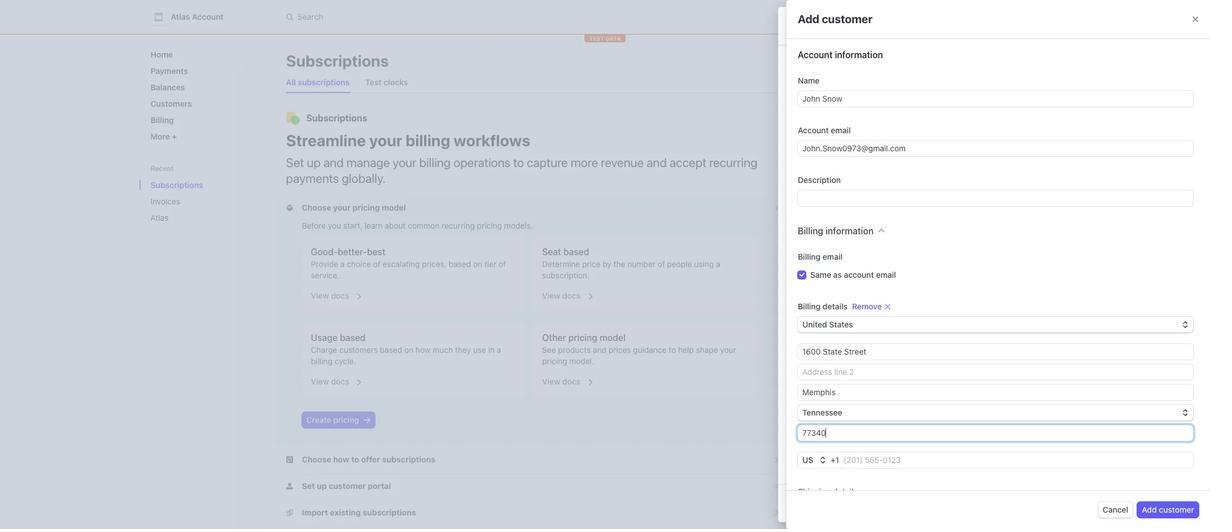 Task type: describe. For each thing, give the bounding box(es) containing it.
choose
[[302, 203, 331, 212]]

subscriptions inside subscriptions link
[[151, 180, 203, 190]]

core navigation links element
[[146, 45, 254, 146]]

view for usage based
[[311, 377, 329, 386]]

united states button
[[798, 317, 1194, 333]]

invoice inside create a test subscription 'dialog'
[[894, 383, 919, 392]]

starter
[[852, 137, 878, 146]]

globally.
[[342, 171, 386, 186]]

next
[[877, 383, 892, 392]]

service.
[[311, 271, 340, 280]]

create for create a test subscription
[[789, 20, 824, 32]]

email for billing email
[[823, 252, 843, 262]]

billing for billing details
[[798, 302, 821, 311]]

seat
[[542, 247, 561, 257]]

filter
[[825, 56, 844, 66]]

recognition.
[[898, 246, 941, 255]]

billing for billing email
[[798, 252, 821, 262]]

test mode
[[873, 12, 912, 21]]

billing for billing
[[151, 115, 174, 125]]

svg image
[[286, 205, 293, 211]]

on inside usage based charge customers based on how much they use in a billing cycle.
[[404, 345, 414, 355]]

data
[[606, 35, 621, 42]]

discounts,
[[945, 166, 982, 176]]

recurring inside billing scale 0.8% on recurring payments and one-time invoice payments automate quoting, subscription billing, invoicing, revenue recovery, and revenue recognition.
[[848, 212, 881, 222]]

a inside usage based charge customers based on how much they use in a billing cycle.
[[497, 345, 501, 355]]

choice
[[347, 259, 371, 269]]

atlas for atlas account
[[171, 12, 190, 21]]

+
[[831, 455, 836, 465]]

tier
[[485, 259, 497, 269]]

and left the accept
[[647, 155, 667, 170]]

payments
[[151, 66, 188, 76]]

view docs button for seat
[[536, 284, 595, 304]]

best
[[367, 247, 386, 257]]

trials
[[915, 166, 933, 176]]

description
[[798, 175, 841, 185]]

other pricing model see products and prices guidance to help shape your pricing model.
[[542, 333, 737, 366]]

much
[[433, 345, 453, 355]]

accept
[[670, 155, 707, 170]]

payments down 'end date' field
[[883, 212, 919, 222]]

details for shipping details
[[833, 487, 858, 497]]

on inside billing scale 0.8% on recurring payments and one-time invoice payments automate quoting, subscription billing, invoicing, revenue recovery, and revenue recognition.
[[837, 212, 846, 222]]

docs for model
[[563, 377, 581, 386]]

add customer button
[[1138, 502, 1199, 518]]

usage based charge customers based on how much they use in a billing cycle.
[[311, 333, 501, 366]]

test
[[835, 20, 855, 32]]

0 vertical spatial subscriptions
[[286, 51, 389, 70]]

as
[[834, 270, 842, 280]]

Address line 1 text field
[[798, 344, 1194, 360]]

seat based determine price by the number of people using a subscription.
[[542, 247, 721, 280]]

by
[[603, 259, 612, 269]]

add left test
[[798, 12, 820, 25]]

free trial days
[[800, 406, 861, 416]]

create a test subscription dialog
[[763, 7, 1211, 529]]

Description text field
[[798, 190, 1194, 206]]

recent element
[[139, 176, 264, 227]]

0.5% on recurring payments create subscriptions, offer trials or discounts, and effortlessly manage recurring billing.
[[816, 152, 998, 185]]

test
[[589, 35, 604, 42]]

based inside good-better-best provide a choice of escalating prices, based on tier of service.
[[449, 259, 471, 269]]

and inside other pricing model see products and prices guidance to help shape your pricing model.
[[593, 345, 607, 355]]

recent
[[151, 164, 174, 173]]

on inside 0.5% on recurring payments create subscriptions, offer trials or discounts, and effortlessly manage recurring billing.
[[836, 152, 846, 162]]

to inside streamline your billing workflows set up and manage your billing operations to capture more revenue and accept recurring payments globally.
[[514, 155, 524, 170]]

and up upgrade to scale
[[851, 246, 865, 255]]

export button
[[853, 53, 897, 69]]

before
[[302, 221, 326, 230]]

product
[[817, 301, 846, 311]]

all subscriptions
[[286, 77, 350, 87]]

remove
[[852, 302, 882, 311]]

subscription details
[[789, 128, 893, 141]]

(201) 555-0123 telephone field
[[839, 452, 1194, 468]]

view for seat based
[[542, 291, 561, 301]]

operations
[[454, 155, 511, 170]]

bill
[[800, 342, 814, 352]]

manage inside streamline your billing workflows set up and manage your billing operations to capture more revenue and accept recurring payments globally.
[[347, 155, 390, 170]]

oct
[[816, 363, 829, 372]]

details for billing details
[[823, 302, 848, 311]]

view docs button for good-
[[304, 284, 363, 304]]

payments inside streamline your billing workflows set up and manage your billing operations to capture more revenue and accept recurring payments globally.
[[286, 171, 339, 186]]

create pricing link
[[302, 412, 375, 428]]

scale inside button
[[865, 267, 886, 277]]

payments inside 0.5% on recurring payments create subscriptions, offer trials or discounts, and effortlessly manage recurring billing.
[[883, 152, 919, 162]]

upgrade
[[820, 267, 853, 277]]

people
[[667, 259, 692, 269]]

1 vertical spatial billing
[[419, 155, 451, 170]]

2 vertical spatial email
[[876, 270, 896, 280]]

create inside 0.5% on recurring payments create subscriptions, offer trials or discounts, and effortlessly manage recurring billing.
[[816, 166, 840, 176]]

svg image for filter
[[813, 58, 820, 64]]

add product
[[800, 301, 846, 311]]

view for good-better-best
[[311, 291, 329, 301]]

view for other pricing model
[[542, 377, 561, 386]]

name
[[798, 76, 820, 85]]

account
[[844, 270, 874, 280]]

effortlessly
[[816, 176, 856, 185]]

atlas link
[[146, 208, 239, 227]]

test for test clocks
[[366, 77, 382, 87]]

how
[[416, 345, 431, 355]]

2023
[[844, 363, 863, 372]]

billing for billing scale 0.8% on recurring payments and one-time invoice payments automate quoting, subscription billing, invoicing, revenue recovery, and revenue recognition.
[[816, 197, 838, 207]]

good-
[[311, 247, 338, 257]]

see
[[542, 345, 556, 355]]

all
[[286, 77, 296, 87]]

billing information
[[798, 226, 874, 236]]

recurring right common
[[442, 221, 475, 230]]

0 vertical spatial billing
[[406, 131, 450, 150]]

cancel
[[1103, 505, 1129, 515]]

add product button
[[800, 301, 846, 312]]

atlas for atlas
[[151, 213, 169, 223]]

prices
[[609, 345, 631, 355]]

billing starter
[[827, 137, 878, 146]]

escalating
[[383, 259, 420, 269]]

prices,
[[422, 259, 447, 269]]

billing details
[[798, 302, 848, 311]]

common
[[408, 221, 440, 230]]

docs for charge
[[331, 377, 349, 386]]

based left how
[[380, 345, 402, 355]]

invoicing,
[[958, 236, 993, 246]]

model.
[[570, 356, 594, 366]]

mode
[[891, 12, 912, 21]]

customers
[[340, 345, 378, 355]]

search
[[297, 12, 323, 21]]

and inside 0.5% on recurring payments create subscriptions, offer trials or discounts, and effortlessly manage recurring billing.
[[984, 166, 998, 176]]

also
[[825, 383, 840, 392]]

a inside seat based determine price by the number of people using a subscription.
[[716, 259, 721, 269]]

this
[[800, 383, 815, 392]]

bill  starting
[[800, 342, 849, 352]]

billing link
[[146, 111, 254, 129]]

learn
[[365, 221, 383, 230]]

is
[[817, 383, 823, 392]]

billing inside usage based charge customers based on how much they use in a billing cycle.
[[311, 356, 333, 366]]

view docs button for other
[[536, 369, 595, 390]]

shape
[[696, 345, 718, 355]]

subscription.
[[542, 271, 590, 280]]

2 of from the left
[[499, 259, 506, 269]]

usage
[[311, 333, 338, 343]]

your inside choose your pricing model dropdown button
[[333, 203, 351, 212]]

1 vertical spatial subscriptions
[[306, 113, 367, 123]]

quoting,
[[853, 236, 883, 246]]

start date field
[[813, 189, 864, 200]]

set
[[286, 155, 304, 170]]

test clocks link
[[361, 75, 413, 90]]

workflows
[[454, 131, 530, 150]]

invoice inside billing scale 0.8% on recurring payments and one-time invoice payments automate quoting, subscription billing, invoicing, revenue recovery, and revenue recognition.
[[972, 212, 997, 222]]



Task type: vqa. For each thing, say whether or not it's contained in the screenshot.


Task type: locate. For each thing, give the bounding box(es) containing it.
a down the better-
[[341, 259, 345, 269]]

start,
[[343, 221, 363, 230]]

view down see at the left of page
[[542, 377, 561, 386]]

united
[[803, 320, 827, 329]]

subscription up export
[[858, 20, 923, 32]]

add customer
[[798, 12, 873, 25], [1142, 505, 1195, 515]]

model inside other pricing model see products and prices guidance to help shape your pricing model.
[[600, 333, 626, 343]]

duration
[[800, 168, 837, 178]]

and down account email 'email field'
[[984, 166, 998, 176]]

trial right free on the right bottom of the page
[[821, 406, 838, 416]]

svg image left the "filter"
[[813, 58, 820, 64]]

the right by
[[614, 259, 626, 269]]

1 horizontal spatial customer
[[1159, 505, 1195, 515]]

billing down account email
[[827, 137, 850, 146]]

1 horizontal spatial more
[[918, 267, 937, 277]]

models.
[[504, 221, 533, 230]]

payments link
[[146, 62, 254, 80]]

subscriptions up subscriptions
[[286, 51, 389, 70]]

0 vertical spatial add customer
[[798, 12, 873, 25]]

oct 18, 2023 button
[[800, 360, 867, 375]]

tab list
[[282, 72, 1026, 93]]

the inside create a test subscription 'dialog'
[[863, 383, 874, 392]]

view docs for good-
[[311, 291, 349, 301]]

billing up the united on the right of the page
[[798, 302, 821, 311]]

1 vertical spatial to
[[855, 267, 863, 277]]

of
[[373, 259, 381, 269], [499, 259, 506, 269], [658, 259, 665, 269]]

based right prices,
[[449, 259, 471, 269]]

of right tier
[[499, 259, 506, 269]]

remove button
[[852, 301, 891, 312]]

a inside 'dialog'
[[827, 20, 833, 32]]

in
[[488, 345, 495, 355]]

and left 'prices'
[[593, 345, 607, 355]]

of left people
[[658, 259, 665, 269]]

1 horizontal spatial of
[[499, 259, 506, 269]]

be
[[934, 383, 943, 392]]

manage inside 0.5% on recurring payments create subscriptions, offer trials or discounts, and effortlessly manage recurring billing.
[[858, 176, 888, 185]]

based up price
[[564, 247, 589, 257]]

tab list containing all subscriptions
[[282, 72, 1026, 93]]

1 vertical spatial customer
[[1159, 505, 1195, 515]]

0 vertical spatial manage
[[347, 155, 390, 170]]

of down the best
[[373, 259, 381, 269]]

and left one-
[[921, 212, 934, 222]]

trial
[[821, 406, 838, 416], [832, 427, 846, 436]]

on left tier
[[473, 259, 482, 269]]

test inside 'link'
[[366, 77, 382, 87]]

docs for determine
[[563, 291, 581, 301]]

will
[[921, 383, 932, 392]]

coupon
[[1064, 317, 1092, 326]]

days
[[840, 406, 861, 416], [848, 427, 865, 436]]

email up billing starter
[[831, 125, 851, 135]]

about
[[385, 221, 406, 230]]

subscription inside billing scale 0.8% on recurring payments and one-time invoice payments automate quoting, subscription billing, invoicing, revenue recovery, and revenue recognition.
[[885, 236, 930, 246]]

add customer inside button
[[1142, 505, 1195, 515]]

0 horizontal spatial customer
[[822, 12, 873, 25]]

1 vertical spatial invoice
[[894, 383, 919, 392]]

the inside seat based determine price by the number of people using a subscription.
[[614, 259, 626, 269]]

information for billing information
[[826, 226, 874, 236]]

view docs button down cycle.
[[304, 369, 363, 390]]

days inside button
[[848, 427, 865, 436]]

view docs button down model.
[[536, 369, 595, 390]]

view docs button down subscription.
[[536, 284, 595, 304]]

0 vertical spatial email
[[831, 125, 851, 135]]

0 vertical spatial information
[[835, 50, 883, 60]]

time
[[954, 212, 970, 222]]

1 vertical spatial details
[[823, 302, 848, 311]]

1 vertical spatial atlas
[[151, 213, 169, 223]]

and
[[324, 155, 344, 170], [647, 155, 667, 170], [984, 166, 998, 176], [921, 212, 934, 222], [851, 246, 865, 255], [593, 345, 607, 355]]

invoice down description text field
[[972, 212, 997, 222]]

scale
[[840, 197, 861, 207], [865, 267, 886, 277]]

3 of from the left
[[658, 259, 665, 269]]

free
[[800, 406, 819, 416]]

2 horizontal spatial of
[[658, 259, 665, 269]]

ZIP text field
[[798, 425, 1194, 441]]

view docs button for usage
[[304, 369, 363, 390]]

2 vertical spatial create
[[306, 415, 331, 425]]

price
[[582, 259, 601, 269]]

payments down up
[[286, 171, 339, 186]]

on up billing information
[[837, 212, 846, 222]]

view down 'charge'
[[311, 377, 329, 386]]

payments up offer
[[883, 152, 919, 162]]

trial down free trial days
[[832, 427, 846, 436]]

subscriptions
[[298, 77, 350, 87]]

trial for free
[[821, 406, 838, 416]]

1 horizontal spatial revenue
[[867, 246, 896, 255]]

on inside good-better-best provide a choice of escalating prices, based on tier of service.
[[473, 259, 482, 269]]

details
[[858, 128, 893, 141], [823, 302, 848, 311], [833, 487, 858, 497]]

1 horizontal spatial to
[[669, 345, 676, 355]]

customer inside button
[[1159, 505, 1195, 515]]

subscription
[[789, 128, 855, 141]]

subscriptions up streamline on the top left
[[306, 113, 367, 123]]

recent navigation links element
[[139, 164, 264, 227]]

svg image right create pricing
[[364, 417, 371, 424]]

1 vertical spatial days
[[848, 427, 865, 436]]

upgrade to scale
[[820, 267, 886, 277]]

billing
[[151, 115, 174, 125], [827, 137, 850, 146], [816, 197, 838, 207], [798, 226, 824, 236], [798, 252, 821, 262], [798, 302, 821, 311]]

svg image for add trial days
[[805, 428, 811, 435]]

capture
[[527, 155, 568, 170]]

svg image inside create pricing link
[[364, 417, 371, 424]]

atlas down "invoices"
[[151, 213, 169, 223]]

billing up same
[[798, 252, 821, 262]]

good-better-best provide a choice of escalating prices, based on tier of service.
[[311, 247, 506, 280]]

test left clocks on the top
[[366, 77, 382, 87]]

billing up 0.8%
[[816, 197, 838, 207]]

billing
[[406, 131, 450, 150], [419, 155, 451, 170], [311, 356, 333, 366]]

add
[[798, 12, 820, 25], [800, 301, 815, 311], [1048, 317, 1062, 326], [816, 427, 830, 436], [1142, 505, 1157, 515]]

billing down 0.8%
[[798, 226, 824, 236]]

1 vertical spatial scale
[[865, 267, 886, 277]]

a
[[827, 20, 833, 32], [341, 259, 345, 269], [716, 259, 721, 269], [497, 345, 501, 355]]

to left 'capture'
[[514, 155, 524, 170]]

account for account information
[[798, 50, 833, 60]]

email
[[831, 125, 851, 135], [823, 252, 843, 262], [876, 270, 896, 280]]

information up recovery,
[[826, 226, 874, 236]]

pricing inside dropdown button
[[353, 203, 380, 212]]

automate
[[816, 236, 851, 246]]

view down subscription.
[[542, 291, 561, 301]]

recurring up 'end date' field
[[890, 176, 923, 185]]

the
[[614, 259, 626, 269], [863, 383, 874, 392]]

a right in
[[497, 345, 501, 355]]

view docs down subscription.
[[542, 291, 581, 301]]

account for account email
[[798, 125, 829, 135]]

billing for billing starter
[[827, 137, 850, 146]]

0 vertical spatial to
[[514, 155, 524, 170]]

email right "account"
[[876, 270, 896, 280]]

view docs down model.
[[542, 377, 581, 386]]

recurring up subscriptions,
[[848, 152, 881, 162]]

more right learn
[[918, 267, 937, 277]]

svg image
[[813, 58, 820, 64], [805, 364, 811, 371], [364, 417, 371, 424], [805, 428, 811, 435]]

0 horizontal spatial model
[[382, 203, 406, 212]]

more right 'capture'
[[571, 155, 598, 170]]

2 vertical spatial billing
[[311, 356, 333, 366]]

0 vertical spatial atlas
[[171, 12, 190, 21]]

test clocks
[[366, 77, 408, 87]]

docs down service.
[[331, 291, 349, 301]]

0 vertical spatial customer
[[822, 12, 873, 25]]

trial inside button
[[832, 427, 846, 436]]

scale inside billing scale 0.8% on recurring payments and one-time invoice payments automate quoting, subscription billing, invoicing, revenue recovery, and revenue recognition.
[[840, 197, 861, 207]]

test left the mode
[[873, 12, 889, 21]]

details up subscriptions,
[[858, 128, 893, 141]]

view docs for other
[[542, 377, 581, 386]]

0 horizontal spatial to
[[514, 155, 524, 170]]

developers
[[817, 12, 860, 21]]

billing scale 0.8% on recurring payments and one-time invoice payments automate quoting, subscription billing, invoicing, revenue recovery, and revenue recognition.
[[816, 197, 1024, 255]]

0 horizontal spatial more
[[571, 155, 598, 170]]

1 vertical spatial trial
[[832, 427, 846, 436]]

0 vertical spatial invoice
[[972, 212, 997, 222]]

docs down subscription.
[[563, 291, 581, 301]]

0 vertical spatial details
[[858, 128, 893, 141]]

revenue inside streamline your billing workflows set up and manage your billing operations to capture more revenue and accept recurring payments globally.
[[601, 155, 644, 170]]

billing email
[[798, 252, 843, 262]]

1 vertical spatial information
[[826, 226, 874, 236]]

view docs down cycle.
[[311, 377, 349, 386]]

view docs button
[[304, 284, 363, 304], [536, 284, 595, 304], [304, 369, 363, 390], [536, 369, 595, 390]]

a left test
[[827, 20, 833, 32]]

end date field
[[872, 189, 923, 200]]

days up new
[[848, 427, 865, 436]]

2 vertical spatial to
[[669, 345, 676, 355]]

view docs for usage
[[311, 377, 349, 386]]

manage up 'end date' field
[[858, 176, 888, 185]]

svg image inside filter popup button
[[813, 58, 820, 64]]

billing up more
[[151, 115, 174, 125]]

customers link
[[146, 94, 254, 113]]

1 vertical spatial manage
[[858, 176, 888, 185]]

subscriptions link
[[146, 176, 239, 194]]

offer
[[896, 166, 913, 176]]

docs down model.
[[563, 377, 581, 386]]

Search search field
[[279, 6, 598, 27]]

add coupon
[[1048, 317, 1092, 326]]

manage up globally.
[[347, 155, 390, 170]]

recovery,
[[816, 246, 849, 255]]

1 horizontal spatial the
[[863, 383, 874, 392]]

0 vertical spatial subscription
[[858, 20, 923, 32]]

atlas account button
[[151, 9, 235, 25]]

states
[[830, 320, 853, 329]]

1 vertical spatial add customer
[[1142, 505, 1195, 515]]

0 vertical spatial more
[[571, 155, 598, 170]]

create a test subscription
[[789, 20, 923, 32]]

days for free trial days
[[840, 406, 861, 416]]

email for account email
[[831, 125, 851, 135]]

svg image for create pricing
[[364, 417, 371, 424]]

0 vertical spatial account
[[192, 12, 224, 21]]

they
[[455, 345, 471, 355]]

0 horizontal spatial of
[[373, 259, 381, 269]]

svg image left oct
[[805, 364, 811, 371]]

add trial days
[[816, 427, 865, 436]]

svg image down free on the right bottom of the page
[[805, 428, 811, 435]]

Account email email field
[[798, 141, 1194, 156]]

subscription up learn
[[885, 236, 930, 246]]

1 vertical spatial create
[[816, 166, 840, 176]]

billing inside "link"
[[151, 115, 174, 125]]

add customer right 'cancel' on the right bottom
[[1142, 505, 1195, 515]]

add down free trial days
[[816, 427, 830, 436]]

1 of from the left
[[373, 259, 381, 269]]

view down service.
[[311, 291, 329, 301]]

1 vertical spatial email
[[823, 252, 843, 262]]

0 horizontal spatial atlas
[[151, 213, 169, 223]]

add left coupon
[[1048, 317, 1062, 326]]

0 horizontal spatial scale
[[840, 197, 861, 207]]

0 vertical spatial model
[[382, 203, 406, 212]]

to right 'as'
[[855, 267, 863, 277]]

1 vertical spatial account
[[798, 50, 833, 60]]

add for add product button
[[800, 301, 815, 311]]

subscription inside 'dialog'
[[858, 20, 923, 32]]

details up states on the right of the page
[[823, 302, 848, 311]]

details right "shipping"
[[833, 487, 858, 497]]

atlas inside button
[[171, 12, 190, 21]]

0 vertical spatial trial
[[821, 406, 838, 416]]

days for add trial days
[[848, 427, 865, 436]]

account up home link
[[192, 12, 224, 21]]

0 horizontal spatial manage
[[347, 155, 390, 170]]

more
[[151, 132, 172, 141]]

more button
[[146, 127, 254, 146]]

add for add customer button
[[1142, 505, 1157, 515]]

Name text field
[[798, 91, 1194, 107]]

account inside button
[[192, 12, 224, 21]]

1 vertical spatial more
[[918, 267, 937, 277]]

1 horizontal spatial test
[[873, 12, 889, 21]]

2 vertical spatial details
[[833, 487, 858, 497]]

of inside seat based determine price by the number of people using a subscription.
[[658, 259, 665, 269]]

based up customers
[[340, 333, 366, 343]]

2 horizontal spatial revenue
[[995, 236, 1024, 246]]

details for subscription details
[[858, 128, 893, 141]]

subscriptions up "invoices"
[[151, 180, 203, 190]]

streamline
[[286, 131, 366, 150]]

1 horizontal spatial model
[[600, 333, 626, 343]]

balances link
[[146, 78, 254, 97]]

1 horizontal spatial manage
[[858, 176, 888, 185]]

billing inside billing scale 0.8% on recurring payments and one-time invoice payments automate quoting, subscription billing, invoicing, revenue recovery, and revenue recognition.
[[816, 197, 838, 207]]

add for add coupon button
[[1048, 317, 1062, 326]]

0 horizontal spatial invoice
[[894, 383, 919, 392]]

18,
[[831, 363, 842, 372]]

charge
[[311, 345, 337, 355]]

0.8%
[[816, 212, 834, 222]]

before you start, learn about common recurring pricing models.
[[302, 221, 533, 230]]

recurring up quoting,
[[848, 212, 881, 222]]

to inside the upgrade to scale button
[[855, 267, 863, 277]]

details inside create a test subscription 'dialog'
[[858, 128, 893, 141]]

days up add trial days in the bottom right of the page
[[840, 406, 861, 416]]

payments up automate
[[816, 222, 851, 232]]

your inside other pricing model see products and prices guidance to help shape your pricing model.
[[720, 345, 737, 355]]

1
[[836, 455, 839, 465]]

add trial days button
[[800, 424, 870, 439]]

2 horizontal spatial to
[[855, 267, 863, 277]]

trial for add
[[832, 427, 846, 436]]

model inside dropdown button
[[382, 203, 406, 212]]

0 vertical spatial create
[[789, 20, 824, 32]]

model up 'prices'
[[600, 333, 626, 343]]

recurring right the accept
[[710, 155, 758, 170]]

email up upgrade
[[823, 252, 843, 262]]

svg image for oct 18, 2023
[[805, 364, 811, 371]]

customer
[[789, 58, 841, 70]]

2 vertical spatial subscriptions
[[151, 180, 203, 190]]

1 vertical spatial test
[[366, 77, 382, 87]]

information for account information
[[835, 50, 883, 60]]

docs down cycle.
[[331, 377, 349, 386]]

atlas
[[171, 12, 190, 21], [151, 213, 169, 223]]

0 horizontal spatial the
[[614, 259, 626, 269]]

billing,
[[932, 236, 956, 246]]

create for create pricing
[[306, 415, 331, 425]]

to inside other pricing model see products and prices guidance to help shape your pricing model.
[[669, 345, 676, 355]]

0 vertical spatial the
[[614, 259, 626, 269]]

svg image inside add trial days button
[[805, 428, 811, 435]]

1 vertical spatial the
[[863, 383, 874, 392]]

view docs for seat
[[542, 291, 581, 301]]

1 vertical spatial model
[[600, 333, 626, 343]]

scale left learn
[[865, 267, 886, 277]]

based inside seat based determine price by the number of people using a subscription.
[[564, 247, 589, 257]]

0 vertical spatial test
[[873, 12, 889, 21]]

on right 0.5%
[[836, 152, 846, 162]]

Address line 2 text field
[[798, 364, 1194, 380]]

City text field
[[798, 385, 1194, 401]]

same
[[811, 270, 832, 280]]

a inside good-better-best provide a choice of escalating prices, based on tier of service.
[[341, 259, 345, 269]]

add up the united on the right of the page
[[800, 301, 815, 311]]

customers
[[151, 99, 192, 108]]

docs for best
[[331, 291, 349, 301]]

1 horizontal spatial atlas
[[171, 12, 190, 21]]

on left how
[[404, 345, 414, 355]]

account up name
[[798, 50, 833, 60]]

same as account email
[[811, 270, 896, 280]]

to left help
[[669, 345, 676, 355]]

and right up
[[324, 155, 344, 170]]

add customer up account information at right
[[798, 12, 873, 25]]

a right using
[[716, 259, 721, 269]]

metadata
[[800, 452, 841, 462]]

test for test mode
[[873, 12, 889, 21]]

guidance
[[633, 345, 667, 355]]

0 vertical spatial days
[[840, 406, 861, 416]]

the left next
[[863, 383, 874, 392]]

0 vertical spatial scale
[[840, 197, 861, 207]]

view docs button down service.
[[304, 284, 363, 304]]

0 horizontal spatial revenue
[[601, 155, 644, 170]]

number
[[628, 259, 656, 269]]

learn more
[[895, 267, 937, 277]]

svg image inside oct 18, 2023 button
[[805, 364, 811, 371]]

oct 18, 2023
[[816, 363, 863, 372]]

atlas inside recent element
[[151, 213, 169, 223]]

model up about
[[382, 203, 406, 212]]

1 horizontal spatial invoice
[[972, 212, 997, 222]]

view docs down service.
[[311, 291, 349, 301]]

2 vertical spatial account
[[798, 125, 829, 135]]

upgrade to scale button
[[816, 264, 890, 280]]

create inside 'dialog'
[[789, 20, 824, 32]]

more inside streamline your billing workflows set up and manage your billing operations to capture more revenue and accept recurring payments globally.
[[571, 155, 598, 170]]

1 vertical spatial subscription
[[885, 236, 930, 246]]

invoice left the will
[[894, 383, 919, 392]]

billing.
[[925, 176, 949, 185]]

atlas up home
[[171, 12, 190, 21]]

balances
[[151, 82, 185, 92]]

0 horizontal spatial test
[[366, 77, 382, 87]]

home
[[151, 50, 173, 59]]

account up 0.5%
[[798, 125, 829, 135]]

billing for billing information
[[798, 226, 824, 236]]

1 horizontal spatial add customer
[[1142, 505, 1195, 515]]

account email
[[798, 125, 851, 135]]

0 horizontal spatial add customer
[[798, 12, 873, 25]]

1 horizontal spatial scale
[[865, 267, 886, 277]]

information down the create a test subscription
[[835, 50, 883, 60]]

recurring inside streamline your billing workflows set up and manage your billing operations to capture more revenue and accept recurring payments globally.
[[710, 155, 758, 170]]



